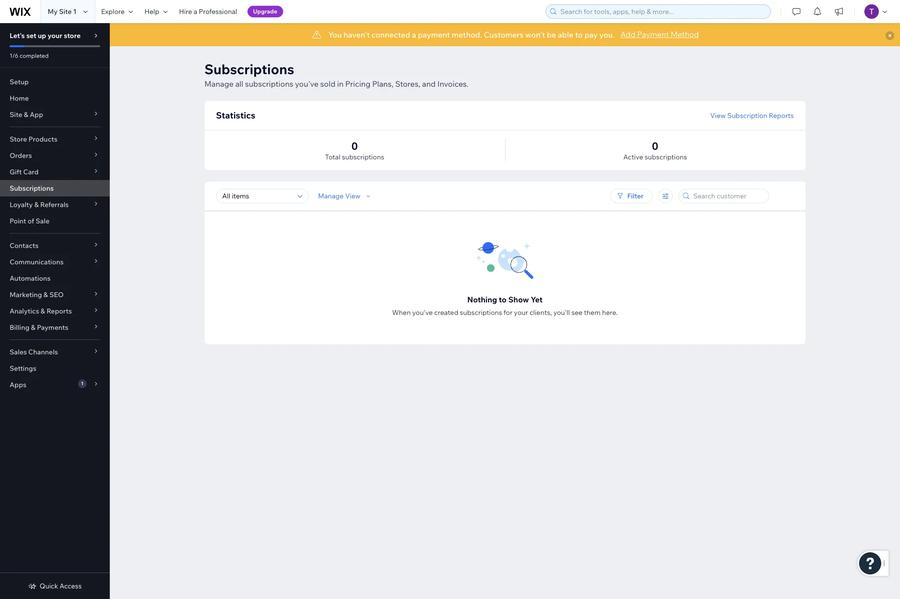 Task type: describe. For each thing, give the bounding box(es) containing it.
stores,
[[395, 79, 421, 89]]

sidebar element
[[0, 23, 110, 599]]

store products
[[10, 135, 57, 144]]

add payment method link
[[621, 28, 699, 40]]

communications button
[[0, 254, 110, 270]]

add
[[621, 29, 636, 39]]

sale
[[36, 217, 50, 226]]

loyalty & referrals button
[[0, 197, 110, 213]]

connected
[[372, 30, 410, 40]]

help button
[[139, 0, 173, 23]]

to inside alert
[[575, 30, 583, 40]]

quick access
[[40, 582, 82, 591]]

1 vertical spatial view
[[345, 192, 361, 200]]

my
[[48, 7, 58, 16]]

analytics & reports
[[10, 307, 72, 316]]

won't
[[526, 30, 545, 40]]

1 horizontal spatial site
[[59, 7, 72, 16]]

home
[[10, 94, 29, 103]]

& for analytics
[[41, 307, 45, 316]]

gift
[[10, 168, 22, 176]]

statistics
[[216, 110, 255, 121]]

store
[[64, 31, 81, 40]]

loyalty
[[10, 200, 33, 209]]

active
[[624, 153, 644, 161]]

0 for 0 active subscriptions
[[652, 140, 659, 152]]

subscriptions inside nothing to show yet when you've created subscriptions for your clients, you'll see them here.
[[460, 308, 502, 317]]

channels
[[28, 348, 58, 357]]

referrals
[[40, 200, 69, 209]]

0 vertical spatial 1
[[73, 7, 77, 16]]

analytics
[[10, 307, 39, 316]]

see
[[572, 308, 583, 317]]

point of sale
[[10, 217, 50, 226]]

site & app button
[[0, 106, 110, 123]]

0 total subscriptions
[[325, 140, 384, 161]]

subscriptions for subscriptions manage all subscriptions you've sold in pricing plans, stores, and invoices.
[[205, 61, 294, 78]]

billing & payments button
[[0, 319, 110, 336]]

subscriptions inside subscriptions manage all subscriptions you've sold in pricing plans, stores, and invoices.
[[245, 79, 294, 89]]

subscriptions inside 0 active subscriptions
[[645, 153, 687, 161]]

access
[[60, 582, 82, 591]]

sales channels button
[[0, 344, 110, 360]]

payment
[[418, 30, 450, 40]]

& for billing
[[31, 323, 35, 332]]

view subscription reports button
[[711, 111, 794, 120]]

plans,
[[372, 79, 394, 89]]

reports for analytics & reports
[[47, 307, 72, 316]]

set
[[26, 31, 36, 40]]

when
[[392, 308, 411, 317]]

hire a professional link
[[173, 0, 243, 23]]

1/6
[[10, 52, 18, 59]]

store products button
[[0, 131, 110, 147]]

you.
[[600, 30, 615, 40]]

to inside nothing to show yet when you've created subscriptions for your clients, you'll see them here.
[[499, 295, 507, 305]]

filter
[[628, 192, 644, 200]]

manage view
[[318, 192, 361, 200]]

subscriptions link
[[0, 180, 110, 197]]

for
[[504, 308, 513, 317]]

communications
[[10, 258, 64, 266]]

analytics & reports button
[[0, 303, 110, 319]]

clients,
[[530, 308, 552, 317]]

you'll
[[554, 308, 570, 317]]

1/6 completed
[[10, 52, 49, 59]]

1 vertical spatial manage
[[318, 192, 344, 200]]

payment
[[637, 29, 669, 39]]

all
[[235, 79, 243, 89]]

customers
[[484, 30, 524, 40]]

products
[[29, 135, 57, 144]]

sold
[[320, 79, 336, 89]]

marketing
[[10, 291, 42, 299]]

apps
[[10, 381, 26, 389]]

my site 1
[[48, 7, 77, 16]]

completed
[[20, 52, 49, 59]]

show
[[509, 295, 529, 305]]

store
[[10, 135, 27, 144]]

a inside alert
[[412, 30, 416, 40]]

and
[[422, 79, 436, 89]]

sales channels
[[10, 348, 58, 357]]

billing & payments
[[10, 323, 68, 332]]

you haven't connected a payment method. customers won't be able to pay you.
[[328, 30, 615, 40]]

hire a professional
[[179, 7, 237, 16]]

you
[[328, 30, 342, 40]]

manage inside subscriptions manage all subscriptions you've sold in pricing plans, stores, and invoices.
[[205, 79, 234, 89]]

0 horizontal spatial a
[[194, 7, 197, 16]]



Task type: locate. For each thing, give the bounding box(es) containing it.
0 vertical spatial subscriptions
[[205, 61, 294, 78]]

0 inside 0 total subscriptions
[[352, 140, 358, 152]]

subscriptions right total
[[342, 153, 384, 161]]

pay
[[585, 30, 598, 40]]

subscriptions right all
[[245, 79, 294, 89]]

invoices.
[[438, 79, 469, 89]]

to left 'pay' at the top of the page
[[575, 30, 583, 40]]

1 vertical spatial 1
[[81, 381, 84, 387]]

& inside loyalty & referrals popup button
[[34, 200, 39, 209]]

& inside billing & payments "dropdown button"
[[31, 323, 35, 332]]

a left 'payment'
[[412, 30, 416, 40]]

view
[[711, 111, 726, 120], [345, 192, 361, 200]]

be
[[547, 30, 556, 40]]

0 vertical spatial reports
[[769, 111, 794, 120]]

subscriptions inside subscriptions manage all subscriptions you've sold in pricing plans, stores, and invoices.
[[205, 61, 294, 78]]

reports inside analytics & reports popup button
[[47, 307, 72, 316]]

1 vertical spatial to
[[499, 295, 507, 305]]

upgrade button
[[247, 6, 283, 17]]

site right my
[[59, 7, 72, 16]]

2 0 from the left
[[652, 140, 659, 152]]

1 horizontal spatial your
[[514, 308, 528, 317]]

of
[[28, 217, 34, 226]]

Unsaved view field
[[219, 189, 295, 203]]

contacts button
[[0, 238, 110, 254]]

& for loyalty
[[34, 200, 39, 209]]

let's set up your store
[[10, 31, 81, 40]]

subscriptions right active
[[645, 153, 687, 161]]

reports down seo
[[47, 307, 72, 316]]

alert containing add payment method
[[110, 23, 901, 46]]

0 horizontal spatial your
[[48, 31, 62, 40]]

your inside nothing to show yet when you've created subscriptions for your clients, you'll see them here.
[[514, 308, 528, 317]]

1 horizontal spatial reports
[[769, 111, 794, 120]]

payments
[[37, 323, 68, 332]]

&
[[24, 110, 28, 119], [34, 200, 39, 209], [44, 291, 48, 299], [41, 307, 45, 316], [31, 323, 35, 332]]

1 vertical spatial subscriptions
[[10, 184, 54, 193]]

sales
[[10, 348, 27, 357]]

point of sale link
[[0, 213, 110, 229]]

& for site
[[24, 110, 28, 119]]

reports right subscription
[[769, 111, 794, 120]]

& for marketing
[[44, 291, 48, 299]]

1 vertical spatial your
[[514, 308, 528, 317]]

reports
[[769, 111, 794, 120], [47, 307, 72, 316]]

1 horizontal spatial a
[[412, 30, 416, 40]]

billing
[[10, 323, 29, 332]]

0 horizontal spatial view
[[345, 192, 361, 200]]

1 horizontal spatial manage
[[318, 192, 344, 200]]

orders
[[10, 151, 32, 160]]

0 vertical spatial you've
[[295, 79, 319, 89]]

your right up
[[48, 31, 62, 40]]

& right loyalty
[[34, 200, 39, 209]]

gift card button
[[0, 164, 110, 180]]

your inside sidebar element
[[48, 31, 62, 40]]

up
[[38, 31, 46, 40]]

setup link
[[0, 74, 110, 90]]

subscriptions
[[205, 61, 294, 78], [10, 184, 54, 193]]

nothing to show yet when you've created subscriptions for your clients, you'll see them here.
[[392, 295, 618, 317]]

0 vertical spatial a
[[194, 7, 197, 16]]

method.
[[452, 30, 482, 40]]

marketing & seo button
[[0, 287, 110, 303]]

1 vertical spatial a
[[412, 30, 416, 40]]

& up "billing & payments" at the bottom left of the page
[[41, 307, 45, 316]]

app
[[30, 110, 43, 119]]

0 horizontal spatial you've
[[295, 79, 319, 89]]

subscription
[[728, 111, 768, 120]]

total
[[325, 153, 341, 161]]

subscriptions for subscriptions
[[10, 184, 54, 193]]

0 horizontal spatial 0
[[352, 140, 358, 152]]

site inside 'dropdown button'
[[10, 110, 22, 119]]

site down home
[[10, 110, 22, 119]]

0 for 0 total subscriptions
[[352, 140, 358, 152]]

pricing
[[345, 79, 371, 89]]

1 horizontal spatial view
[[711, 111, 726, 120]]

0 horizontal spatial to
[[499, 295, 507, 305]]

& right billing
[[31, 323, 35, 332]]

able
[[558, 30, 574, 40]]

automations
[[10, 274, 51, 283]]

alert
[[110, 23, 901, 46]]

yet
[[531, 295, 543, 305]]

0 horizontal spatial 1
[[73, 7, 77, 16]]

you've left sold
[[295, 79, 319, 89]]

& left seo
[[44, 291, 48, 299]]

subscriptions inside 0 total subscriptions
[[342, 153, 384, 161]]

a
[[194, 7, 197, 16], [412, 30, 416, 40]]

card
[[23, 168, 39, 176]]

Search for tools, apps, help & more... field
[[558, 5, 768, 18]]

site & app
[[10, 110, 43, 119]]

hire
[[179, 7, 192, 16]]

0 inside 0 active subscriptions
[[652, 140, 659, 152]]

1
[[73, 7, 77, 16], [81, 381, 84, 387]]

& inside analytics & reports popup button
[[41, 307, 45, 316]]

here.
[[602, 308, 618, 317]]

0 vertical spatial manage
[[205, 79, 234, 89]]

your
[[48, 31, 62, 40], [514, 308, 528, 317]]

orders button
[[0, 147, 110, 164]]

view down 0 total subscriptions
[[345, 192, 361, 200]]

let's
[[10, 31, 25, 40]]

1 vertical spatial site
[[10, 110, 22, 119]]

subscriptions down nothing
[[460, 308, 502, 317]]

you've
[[295, 79, 319, 89], [412, 308, 433, 317]]

subscriptions up all
[[205, 61, 294, 78]]

1 horizontal spatial 1
[[81, 381, 84, 387]]

gift card
[[10, 168, 39, 176]]

0
[[352, 140, 358, 152], [652, 140, 659, 152]]

created
[[434, 308, 459, 317]]

to
[[575, 30, 583, 40], [499, 295, 507, 305]]

contacts
[[10, 241, 39, 250]]

Search customer field
[[691, 189, 766, 203]]

help
[[144, 7, 159, 16]]

subscriptions manage all subscriptions you've sold in pricing plans, stores, and invoices.
[[205, 61, 469, 89]]

settings link
[[0, 360, 110, 377]]

subscriptions down card
[[10, 184, 54, 193]]

0 horizontal spatial subscriptions
[[10, 184, 54, 193]]

a right "hire" in the top of the page
[[194, 7, 197, 16]]

manage view button
[[318, 192, 372, 200]]

0 active subscriptions
[[624, 140, 687, 161]]

subscriptions
[[245, 79, 294, 89], [342, 153, 384, 161], [645, 153, 687, 161], [460, 308, 502, 317]]

1 right my
[[73, 7, 77, 16]]

0 horizontal spatial manage
[[205, 79, 234, 89]]

haven't
[[344, 30, 370, 40]]

explore
[[101, 7, 125, 16]]

settings
[[10, 364, 36, 373]]

nothing
[[467, 295, 497, 305]]

site
[[59, 7, 72, 16], [10, 110, 22, 119]]

them
[[584, 308, 601, 317]]

manage left all
[[205, 79, 234, 89]]

0 vertical spatial site
[[59, 7, 72, 16]]

method
[[671, 29, 699, 39]]

1 inside sidebar element
[[81, 381, 84, 387]]

view left subscription
[[711, 111, 726, 120]]

your right 'for'
[[514, 308, 528, 317]]

manage
[[205, 79, 234, 89], [318, 192, 344, 200]]

in
[[337, 79, 344, 89]]

loyalty & referrals
[[10, 200, 69, 209]]

you've inside subscriptions manage all subscriptions you've sold in pricing plans, stores, and invoices.
[[295, 79, 319, 89]]

quick
[[40, 582, 58, 591]]

1 horizontal spatial you've
[[412, 308, 433, 317]]

& left app
[[24, 110, 28, 119]]

1 vertical spatial you've
[[412, 308, 433, 317]]

reports for view subscription reports
[[769, 111, 794, 120]]

upgrade
[[253, 8, 277, 15]]

home link
[[0, 90, 110, 106]]

1 down settings link
[[81, 381, 84, 387]]

manage down total
[[318, 192, 344, 200]]

1 0 from the left
[[352, 140, 358, 152]]

seo
[[49, 291, 64, 299]]

1 horizontal spatial to
[[575, 30, 583, 40]]

you've inside nothing to show yet when you've created subscriptions for your clients, you'll see them here.
[[412, 308, 433, 317]]

1 horizontal spatial 0
[[652, 140, 659, 152]]

1 horizontal spatial subscriptions
[[205, 61, 294, 78]]

1 vertical spatial reports
[[47, 307, 72, 316]]

to up 'for'
[[499, 295, 507, 305]]

0 vertical spatial to
[[575, 30, 583, 40]]

professional
[[199, 7, 237, 16]]

0 horizontal spatial site
[[10, 110, 22, 119]]

0 vertical spatial your
[[48, 31, 62, 40]]

& inside site & app 'dropdown button'
[[24, 110, 28, 119]]

you've right when
[[412, 308, 433, 317]]

& inside marketing & seo dropdown button
[[44, 291, 48, 299]]

0 vertical spatial view
[[711, 111, 726, 120]]

subscriptions inside 'subscriptions' 'link'
[[10, 184, 54, 193]]

0 horizontal spatial reports
[[47, 307, 72, 316]]



